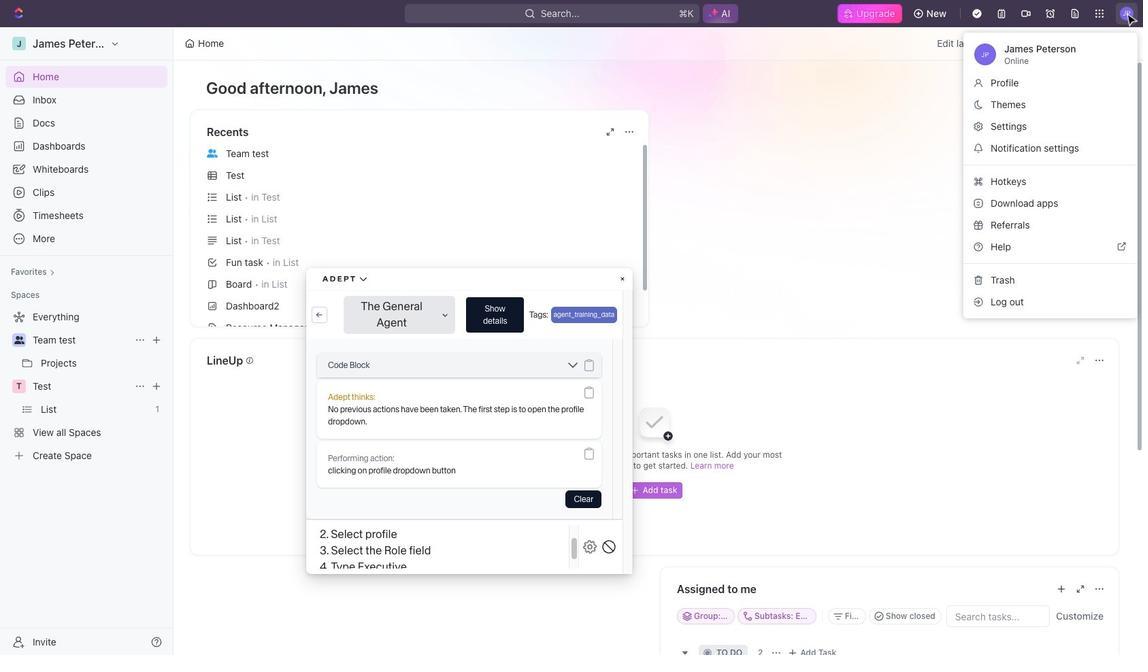Task type: locate. For each thing, give the bounding box(es) containing it.
tree
[[5, 306, 167, 467]]

sidebar navigation
[[0, 27, 174, 656]]

tree inside sidebar navigation
[[5, 306, 167, 467]]

Search tasks... text field
[[947, 607, 1050, 627]]



Task type: vqa. For each thing, say whether or not it's contained in the screenshot.
Templates
no



Task type: describe. For each thing, give the bounding box(es) containing it.
user group image
[[14, 336, 24, 344]]

test, , element
[[12, 380, 26, 393]]

user group image
[[207, 149, 218, 158]]



